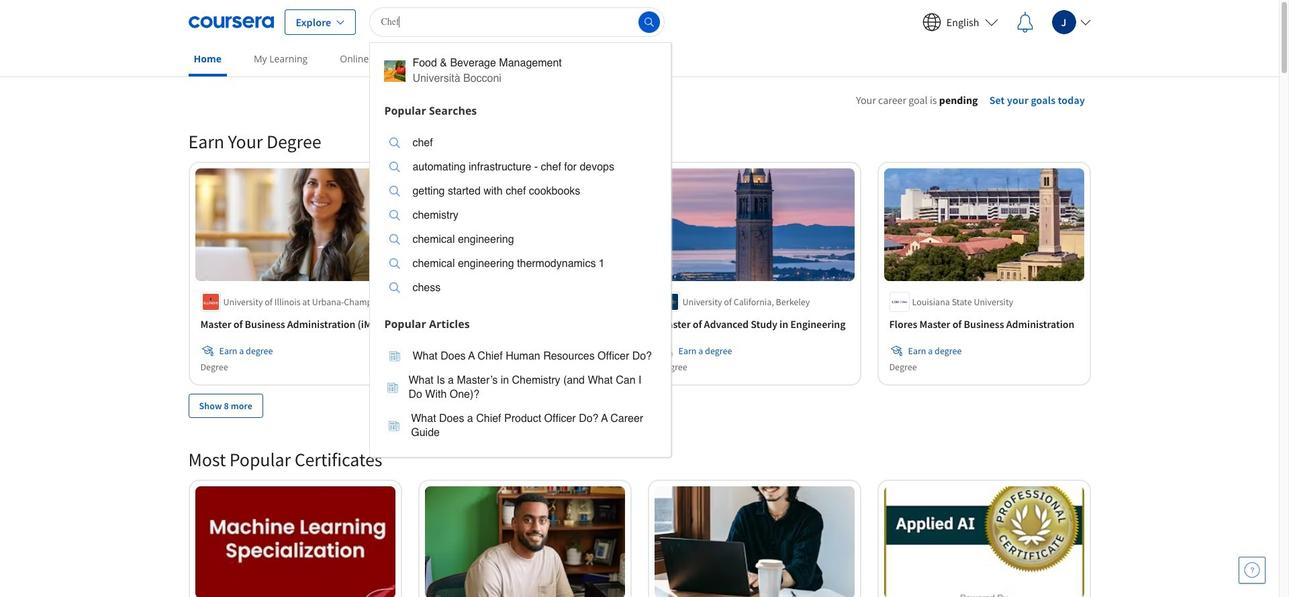 Task type: locate. For each thing, give the bounding box(es) containing it.
suggestion image image
[[384, 60, 406, 82], [390, 138, 401, 148], [390, 162, 401, 173], [390, 186, 401, 197], [390, 210, 401, 221], [390, 234, 401, 245], [390, 259, 401, 269], [390, 283, 401, 293], [390, 351, 401, 362], [388, 382, 398, 393], [389, 421, 400, 431]]

0 vertical spatial list box
[[370, 123, 671, 312]]

1 list box from the top
[[370, 123, 671, 312]]

autocomplete results list box
[[370, 42, 672, 458]]

None search field
[[370, 7, 672, 458]]

What do you want to learn? text field
[[370, 7, 665, 37]]

1 vertical spatial list box
[[370, 336, 671, 457]]

list box
[[370, 123, 671, 312], [370, 336, 671, 457]]

region
[[800, 111, 1236, 244]]



Task type: describe. For each thing, give the bounding box(es) containing it.
2 list box from the top
[[370, 336, 671, 457]]

earn your degree collection element
[[180, 108, 1099, 440]]

help center image
[[1244, 563, 1261, 579]]

coursera image
[[188, 11, 274, 33]]

most popular certificates collection element
[[180, 426, 1099, 598]]



Task type: vqa. For each thing, say whether or not it's contained in the screenshot.
Suggestion Image
yes



